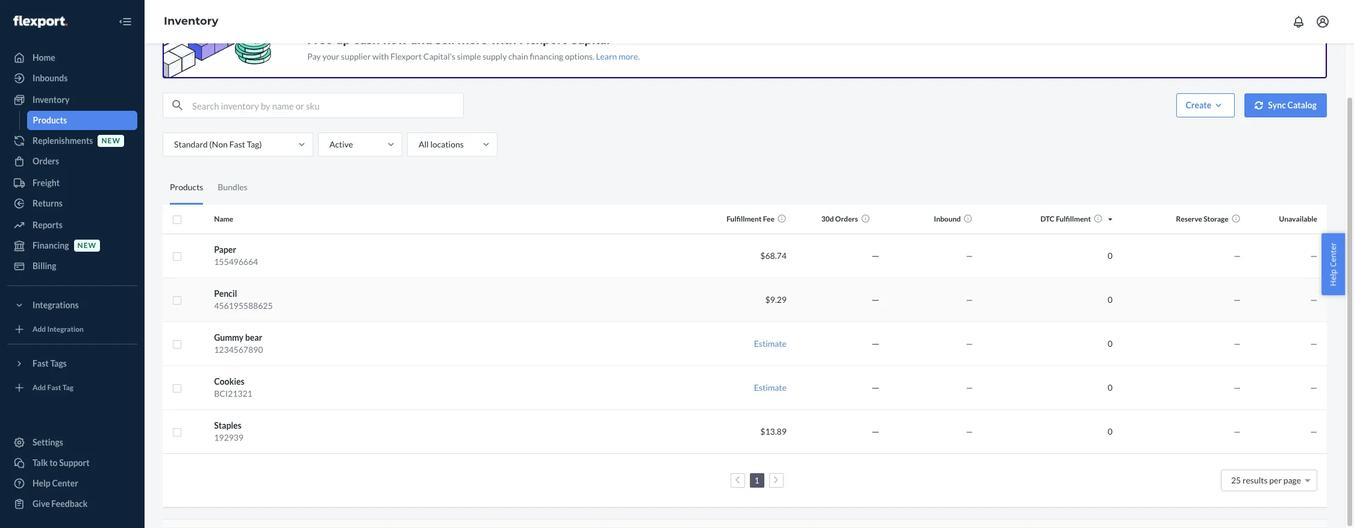 Task type: vqa. For each thing, say whether or not it's contained in the screenshot.
Staples square image
yes



Task type: locate. For each thing, give the bounding box(es) containing it.
0 for $13.89
[[1108, 426, 1113, 437]]

products inside products link
[[33, 115, 67, 125]]

up
[[336, 34, 351, 47]]

returns
[[33, 198, 63, 209]]

supply
[[483, 51, 507, 61]]

1 fulfillment from the left
[[727, 215, 762, 224]]

0 vertical spatial flexport
[[520, 34, 567, 47]]

0 horizontal spatial fulfillment
[[727, 215, 762, 224]]

new for financing
[[77, 241, 96, 250]]

0 horizontal spatial inventory link
[[7, 90, 137, 110]]

sync catalog button
[[1245, 93, 1328, 118]]

add fast tag link
[[7, 378, 137, 398]]

3 0 from the top
[[1108, 338, 1113, 349]]

1234567890
[[214, 344, 263, 355]]

0 vertical spatial fast
[[229, 139, 245, 149]]

0 vertical spatial square image
[[172, 215, 182, 225]]

inbounds link
[[7, 69, 137, 88]]

bear
[[245, 332, 262, 343]]

support
[[59, 458, 90, 468]]

add down fast tags
[[33, 384, 46, 393]]

pay
[[307, 51, 321, 61]]

estimate down '$9.29'
[[754, 338, 787, 349]]

free up cash flow and sell more with flexport capital pay your supplier with flexport capital's simple supply chain financing options. learn more .
[[307, 34, 640, 61]]

0 horizontal spatial center
[[52, 478, 78, 489]]

1 vertical spatial estimate link
[[754, 382, 787, 393]]

1 horizontal spatial with
[[491, 34, 516, 47]]

1 horizontal spatial inventory link
[[164, 15, 218, 28]]

square image left 'paper'
[[172, 252, 182, 262]]

0 for $68.74
[[1108, 250, 1113, 261]]

Search inventory by name or sku text field
[[192, 93, 463, 118]]

products link
[[27, 111, 137, 130]]

fulfillment left fee
[[727, 215, 762, 224]]

chain
[[509, 51, 528, 61]]

0 horizontal spatial help
[[33, 478, 50, 489]]

1 horizontal spatial more
[[619, 51, 638, 61]]

0 vertical spatial center
[[1328, 242, 1339, 267]]

1 vertical spatial square image
[[172, 296, 182, 305]]

square image left staples
[[172, 428, 182, 437]]

1 vertical spatial products
[[170, 182, 203, 192]]

(non
[[209, 139, 228, 149]]

talk to support
[[33, 458, 90, 468]]

chevron left image
[[735, 476, 741, 485]]

tag
[[63, 384, 73, 393]]

add for add integration
[[33, 325, 46, 334]]

5 0 from the top
[[1108, 426, 1113, 437]]

2 square image from the top
[[172, 340, 182, 349]]

1 ― from the top
[[872, 250, 880, 261]]

0 vertical spatial help
[[1328, 269, 1339, 286]]

estimate link
[[754, 338, 787, 349], [754, 382, 787, 393]]

0 vertical spatial add
[[33, 325, 46, 334]]

add fast tag
[[33, 384, 73, 393]]

0 vertical spatial estimate link
[[754, 338, 787, 349]]

cash
[[354, 34, 380, 47]]

estimate for bci21321
[[754, 382, 787, 393]]

0 horizontal spatial flexport
[[391, 51, 422, 61]]

1 vertical spatial more
[[619, 51, 638, 61]]

0 vertical spatial estimate
[[754, 338, 787, 349]]

orders right 30d
[[836, 215, 858, 224]]

more
[[458, 34, 488, 47], [619, 51, 638, 61]]

settings link
[[7, 433, 137, 453]]

estimate link up $13.89
[[754, 382, 787, 393]]

fast left tags
[[33, 359, 49, 369]]

1 horizontal spatial inventory
[[164, 15, 218, 28]]

add left integration
[[33, 325, 46, 334]]

estimate
[[754, 338, 787, 349], [754, 382, 787, 393]]

estimate link for bci21321
[[754, 382, 787, 393]]

1 horizontal spatial fulfillment
[[1056, 215, 1091, 224]]

25 results per page option
[[1232, 475, 1302, 485]]

with up supply
[[491, 34, 516, 47]]

fast inside add fast tag link
[[47, 384, 61, 393]]

orders up "freight"
[[33, 156, 59, 166]]

155496664
[[214, 256, 258, 267]]

0 horizontal spatial products
[[33, 115, 67, 125]]

help center button
[[1322, 233, 1346, 295]]

1 vertical spatial add
[[33, 384, 46, 393]]

1 vertical spatial with
[[373, 51, 389, 61]]

0
[[1108, 250, 1113, 261], [1108, 294, 1113, 305], [1108, 338, 1113, 349], [1108, 382, 1113, 393], [1108, 426, 1113, 437]]

center
[[1328, 242, 1339, 267], [52, 478, 78, 489]]

orders link
[[7, 152, 137, 171]]

1 vertical spatial center
[[52, 478, 78, 489]]

close navigation image
[[118, 14, 133, 29]]

0 horizontal spatial with
[[373, 51, 389, 61]]

add
[[33, 325, 46, 334], [33, 384, 46, 393]]

2 add from the top
[[33, 384, 46, 393]]

with
[[491, 34, 516, 47], [373, 51, 389, 61]]

options.
[[565, 51, 595, 61]]

freight
[[33, 178, 60, 188]]

2 0 from the top
[[1108, 294, 1113, 305]]

fast left the tag)
[[229, 139, 245, 149]]

with down cash
[[373, 51, 389, 61]]

1 horizontal spatial help center
[[1328, 242, 1339, 286]]

4 ― from the top
[[872, 382, 880, 393]]

square image
[[172, 215, 182, 225], [172, 296, 182, 305]]

0 horizontal spatial more
[[458, 34, 488, 47]]

standard
[[174, 139, 208, 149]]

bci21321
[[214, 388, 252, 399]]

help
[[1328, 269, 1339, 286], [33, 478, 50, 489]]

flexport up financing
[[520, 34, 567, 47]]

5 ― from the top
[[872, 426, 880, 437]]

4 square image from the top
[[172, 428, 182, 437]]

help center
[[1328, 242, 1339, 286], [33, 478, 78, 489]]

freight link
[[7, 174, 137, 193]]

0 vertical spatial orders
[[33, 156, 59, 166]]

1 vertical spatial help
[[33, 478, 50, 489]]

0 vertical spatial products
[[33, 115, 67, 125]]

billing
[[33, 261, 56, 271]]

center inside button
[[1328, 242, 1339, 267]]

0 vertical spatial new
[[102, 136, 120, 145]]

fulfillment fee
[[727, 215, 775, 224]]

$13.89
[[761, 426, 787, 437]]

1 square image from the top
[[172, 215, 182, 225]]

1 vertical spatial inventory
[[33, 95, 70, 105]]

2 ― from the top
[[872, 294, 880, 305]]

$9.29
[[766, 294, 787, 305]]

products down standard
[[170, 182, 203, 192]]

estimate up $13.89
[[754, 382, 787, 393]]

products up the replenishments
[[33, 115, 67, 125]]

0 horizontal spatial new
[[77, 241, 96, 250]]

1 horizontal spatial center
[[1328, 242, 1339, 267]]

1 horizontal spatial flexport
[[520, 34, 567, 47]]

fast
[[229, 139, 245, 149], [33, 359, 49, 369], [47, 384, 61, 393]]

dtc fulfillment
[[1041, 215, 1091, 224]]

home link
[[7, 48, 137, 67]]

2 vertical spatial fast
[[47, 384, 61, 393]]

sell
[[436, 34, 455, 47]]

new
[[102, 136, 120, 145], [77, 241, 96, 250]]

feedback
[[51, 499, 88, 509]]

flexport
[[520, 34, 567, 47], [391, 51, 422, 61]]

1 0 from the top
[[1108, 250, 1113, 261]]

1 vertical spatial orders
[[836, 215, 858, 224]]

more up 'simple'
[[458, 34, 488, 47]]

sync alt image
[[1255, 101, 1264, 110]]

reserve storage
[[1177, 215, 1229, 224]]

staples 192939
[[214, 420, 244, 443]]

fulfillment right "dtc"
[[1056, 215, 1091, 224]]

add integration
[[33, 325, 84, 334]]

open account menu image
[[1316, 14, 1331, 29]]

new down reports link
[[77, 241, 96, 250]]

2 estimate from the top
[[754, 382, 787, 393]]

sync catalog
[[1269, 100, 1317, 110]]

estimate link down '$9.29'
[[754, 338, 787, 349]]

3 square image from the top
[[172, 384, 182, 393]]

1 vertical spatial estimate
[[754, 382, 787, 393]]

1 horizontal spatial help
[[1328, 269, 1339, 286]]

0 vertical spatial help center
[[1328, 242, 1339, 286]]

per
[[1270, 475, 1282, 485]]

0 vertical spatial inventory
[[164, 15, 218, 28]]

locations
[[430, 139, 464, 149]]

fast left the tag
[[47, 384, 61, 393]]

cookies
[[214, 376, 245, 387]]

learn more link
[[596, 51, 638, 61]]

add integration link
[[7, 320, 137, 339]]

close image
[[1300, 32, 1308, 47]]

square image left gummy
[[172, 340, 182, 349]]

give
[[33, 499, 50, 509]]

2 estimate link from the top
[[754, 382, 787, 393]]

square image
[[172, 252, 182, 262], [172, 340, 182, 349], [172, 384, 182, 393], [172, 428, 182, 437]]

1 vertical spatial new
[[77, 241, 96, 250]]

25
[[1232, 475, 1242, 485]]

all
[[419, 139, 429, 149]]

estimate link for 1234567890
[[754, 338, 787, 349]]

3 ― from the top
[[872, 338, 880, 349]]

free
[[307, 34, 333, 47]]

storage
[[1204, 215, 1229, 224]]

― for $13.89
[[872, 426, 880, 437]]

flexport down flow
[[391, 51, 422, 61]]

help center inside button
[[1328, 242, 1339, 286]]

products
[[33, 115, 67, 125], [170, 182, 203, 192]]

square image left the "pencil"
[[172, 296, 182, 305]]

2 square image from the top
[[172, 296, 182, 305]]

help inside help center link
[[33, 478, 50, 489]]

standard (non fast tag)
[[174, 139, 262, 149]]

name
[[214, 215, 233, 224]]

0 horizontal spatial inventory
[[33, 95, 70, 105]]

cookies bci21321
[[214, 376, 252, 399]]

30d orders
[[822, 215, 858, 224]]

more right learn
[[619, 51, 638, 61]]

learn
[[596, 51, 617, 61]]

1 estimate link from the top
[[754, 338, 787, 349]]

1 estimate from the top
[[754, 338, 787, 349]]

pencil
[[214, 288, 237, 299]]

1 add from the top
[[33, 325, 46, 334]]

new down products link
[[102, 136, 120, 145]]

square image left cookies
[[172, 384, 182, 393]]

square image left name
[[172, 215, 182, 225]]

1 square image from the top
[[172, 252, 182, 262]]

0 horizontal spatial help center
[[33, 478, 78, 489]]

1 horizontal spatial new
[[102, 136, 120, 145]]

square image for 1234567890
[[172, 340, 182, 349]]

—
[[966, 250, 973, 261], [1234, 250, 1241, 261], [1311, 250, 1318, 261], [966, 294, 973, 305], [1234, 294, 1241, 305], [1311, 294, 1318, 305], [966, 338, 973, 349], [1234, 338, 1241, 349], [1311, 338, 1318, 349], [966, 382, 973, 393], [1234, 382, 1241, 393], [1311, 382, 1318, 393], [966, 426, 973, 437], [1234, 426, 1241, 437], [1311, 426, 1318, 437]]

staples
[[214, 420, 242, 431]]

1 vertical spatial fast
[[33, 359, 49, 369]]

supplier
[[341, 51, 371, 61]]



Task type: describe. For each thing, give the bounding box(es) containing it.
help inside help center button
[[1328, 269, 1339, 286]]

square image for fulfillment fee
[[172, 215, 182, 225]]

1 horizontal spatial products
[[170, 182, 203, 192]]

integration
[[47, 325, 84, 334]]

fast tags button
[[7, 354, 137, 374]]

create
[[1186, 100, 1212, 110]]

0 horizontal spatial orders
[[33, 156, 59, 166]]

create button
[[1177, 93, 1235, 118]]

192939
[[214, 432, 244, 443]]

$68.74
[[761, 250, 787, 261]]

gummy bear 1234567890
[[214, 332, 263, 355]]

bundles
[[218, 182, 248, 192]]

tags
[[50, 359, 67, 369]]

― for $68.74
[[872, 250, 880, 261]]

inbounds
[[33, 73, 68, 83]]

financing
[[530, 51, 564, 61]]

0 vertical spatial more
[[458, 34, 488, 47]]

1 horizontal spatial orders
[[836, 215, 858, 224]]

1
[[755, 475, 760, 485]]

simple
[[457, 51, 481, 61]]

reports link
[[7, 216, 137, 235]]

talk
[[33, 458, 48, 468]]

and
[[411, 34, 433, 47]]

paper 155496664
[[214, 244, 258, 267]]

fast tags
[[33, 359, 67, 369]]

1 vertical spatial flexport
[[391, 51, 422, 61]]

unavailable
[[1280, 215, 1318, 224]]

chevron right image
[[774, 476, 779, 485]]

0 for $9.29
[[1108, 294, 1113, 305]]

to
[[50, 458, 58, 468]]

reserve
[[1177, 215, 1203, 224]]

estimate for 1234567890
[[754, 338, 787, 349]]

catalog
[[1288, 100, 1317, 110]]

0 vertical spatial inventory link
[[164, 15, 218, 28]]

4 0 from the top
[[1108, 382, 1113, 393]]

new for replenishments
[[102, 136, 120, 145]]

page
[[1284, 475, 1302, 485]]

square image for 155496664
[[172, 252, 182, 262]]

results
[[1243, 475, 1268, 485]]

square image for 192939
[[172, 428, 182, 437]]

sync
[[1269, 100, 1286, 110]]

give feedback button
[[7, 495, 137, 514]]

inbound
[[934, 215, 961, 224]]

integrations button
[[7, 296, 137, 315]]

― for $9.29
[[872, 294, 880, 305]]

capital's
[[424, 51, 456, 61]]

1 vertical spatial help center
[[33, 478, 78, 489]]

settings
[[33, 438, 63, 448]]

give feedback
[[33, 499, 88, 509]]

talk to support link
[[7, 454, 137, 473]]

.
[[638, 51, 640, 61]]

replenishments
[[33, 136, 93, 146]]

square image for $9.29
[[172, 296, 182, 305]]

1 vertical spatial inventory link
[[7, 90, 137, 110]]

flow
[[383, 34, 408, 47]]

all locations
[[419, 139, 464, 149]]

financing
[[33, 240, 69, 251]]

456195588625
[[214, 300, 273, 311]]

integrations
[[33, 300, 79, 310]]

capital
[[570, 34, 610, 47]]

square image for bci21321
[[172, 384, 182, 393]]

fee
[[763, 215, 775, 224]]

your
[[323, 51, 340, 61]]

open notifications image
[[1292, 14, 1306, 29]]

add for add fast tag
[[33, 384, 46, 393]]

home
[[33, 52, 55, 63]]

25 results per page
[[1232, 475, 1302, 485]]

help center link
[[7, 474, 137, 494]]

active
[[330, 139, 353, 149]]

billing link
[[7, 257, 137, 276]]

reports
[[33, 220, 63, 230]]

0 vertical spatial with
[[491, 34, 516, 47]]

fast inside fast tags dropdown button
[[33, 359, 49, 369]]

2 fulfillment from the left
[[1056, 215, 1091, 224]]

30d
[[822, 215, 834, 224]]

returns link
[[7, 194, 137, 213]]

gummy
[[214, 332, 244, 343]]

1 link
[[752, 475, 762, 485]]

tag)
[[247, 139, 262, 149]]

flexport logo image
[[13, 15, 67, 28]]

paper
[[214, 244, 236, 255]]



